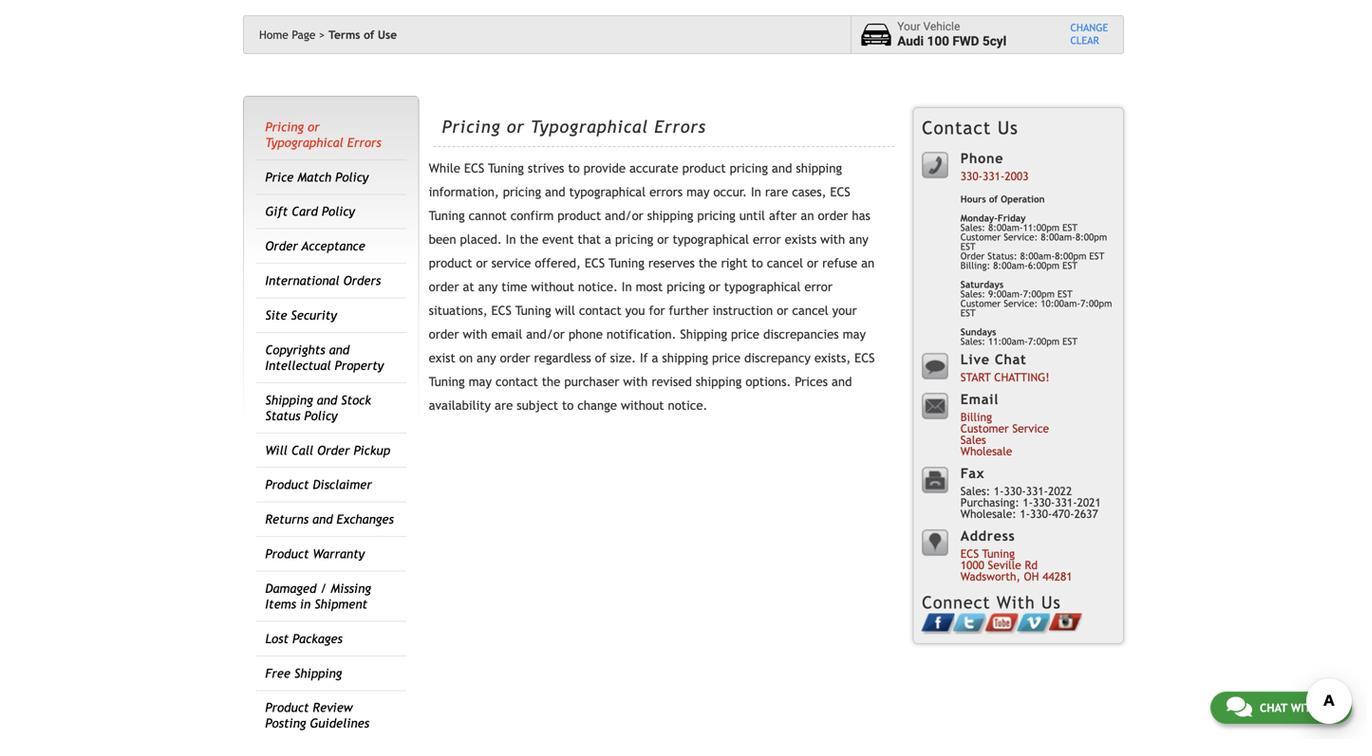 Task type: locate. For each thing, give the bounding box(es) containing it.
pricing or typographical errors up price match policy link
[[265, 120, 382, 150]]

order up exist
[[429, 327, 459, 342]]

1 vertical spatial an
[[862, 256, 875, 271]]

on
[[459, 351, 473, 366]]

price match policy link
[[265, 170, 369, 185]]

330- left 2637
[[1034, 496, 1056, 509]]

330- down 2022
[[1031, 508, 1053, 521]]

and left stock
[[317, 393, 337, 408]]

pricing up "occur."
[[730, 161, 768, 176]]

billing:
[[961, 260, 991, 271]]

1 vertical spatial price
[[712, 351, 741, 366]]

pricing up price
[[265, 120, 304, 134]]

1 horizontal spatial us
[[1042, 593, 1062, 613]]

1 vertical spatial service:
[[1004, 298, 1038, 309]]

contact up the are
[[496, 375, 538, 390]]

a
[[605, 232, 612, 247], [652, 351, 659, 366]]

order right call
[[317, 443, 350, 458]]

contact up phone
[[579, 304, 622, 318]]

2 vertical spatial product
[[265, 701, 309, 716]]

pricing or typographical errors up "strives"
[[442, 117, 707, 137]]

2 vertical spatial customer
[[961, 422, 1009, 435]]

at
[[463, 280, 475, 295]]

1 vertical spatial a
[[652, 351, 659, 366]]

product warranty link
[[265, 547, 365, 562]]

policy
[[335, 170, 369, 185], [322, 204, 355, 219], [304, 409, 338, 424]]

placed.
[[460, 232, 502, 247]]

any right at
[[478, 280, 498, 295]]

items
[[265, 597, 296, 612]]

2 vertical spatial the
[[542, 375, 561, 390]]

1 horizontal spatial of
[[595, 351, 607, 366]]

and down exists,
[[832, 375, 853, 390]]

in up service
[[506, 232, 516, 247]]

typographical up provide
[[531, 117, 649, 137]]

1 horizontal spatial contact
[[579, 304, 622, 318]]

1 horizontal spatial the
[[542, 375, 561, 390]]

1 horizontal spatial without
[[621, 399, 664, 413]]

0 horizontal spatial order
[[265, 239, 298, 254]]

service
[[492, 256, 531, 271]]

1 vertical spatial product
[[558, 209, 601, 223]]

0 vertical spatial price
[[731, 327, 760, 342]]

2 vertical spatial policy
[[304, 409, 338, 424]]

of
[[364, 28, 375, 41], [990, 194, 998, 205], [595, 351, 607, 366]]

est
[[1063, 222, 1078, 233], [961, 241, 976, 252], [1090, 251, 1105, 262], [1063, 260, 1078, 271], [1058, 289, 1073, 300], [961, 308, 976, 319], [1063, 336, 1078, 347]]

email
[[492, 327, 523, 342]]

policy up will call order pickup link
[[304, 409, 338, 424]]

1 horizontal spatial chat
[[1260, 702, 1288, 715]]

product up 'posting'
[[265, 701, 309, 716]]

0 vertical spatial may
[[687, 185, 710, 200]]

an right refuse
[[862, 256, 875, 271]]

provide
[[584, 161, 626, 176]]

typographical down provide
[[569, 185, 646, 200]]

any down has
[[849, 232, 869, 247]]

product disclaimer link
[[265, 478, 372, 493]]

1 horizontal spatial an
[[862, 256, 875, 271]]

cancel up discrepancies
[[793, 304, 829, 318]]

1 sales: from the top
[[961, 222, 986, 233]]

us down 44281
[[1042, 593, 1062, 613]]

contact us
[[923, 117, 1019, 138]]

cancel
[[767, 256, 804, 271], [793, 304, 829, 318]]

2 horizontal spatial of
[[990, 194, 998, 205]]

1 horizontal spatial and/or
[[605, 209, 644, 223]]

11:00am-
[[989, 336, 1029, 347]]

1 vertical spatial and/or
[[526, 327, 565, 342]]

1 vertical spatial customer
[[961, 298, 1001, 309]]

subject
[[517, 399, 559, 413]]

with
[[821, 232, 846, 247], [463, 327, 488, 342], [623, 375, 648, 390], [1291, 702, 1320, 715]]

1 service: from the top
[[1004, 232, 1038, 243]]

1 horizontal spatial typographical
[[531, 117, 649, 137]]

damaged
[[265, 582, 317, 596]]

or up reserves
[[658, 232, 669, 247]]

product
[[265, 478, 309, 493], [265, 547, 309, 562], [265, 701, 309, 716]]

or up match
[[308, 120, 320, 134]]

you
[[626, 304, 645, 318]]

lost
[[265, 632, 289, 647]]

1 horizontal spatial pricing or typographical errors
[[442, 117, 707, 137]]

product inside product review posting guidelines
[[265, 701, 309, 716]]

in left rare
[[751, 185, 762, 200]]

policy right the card
[[322, 204, 355, 219]]

0 vertical spatial chat
[[995, 352, 1027, 368]]

security
[[291, 308, 337, 323]]

order left the status:
[[961, 251, 985, 262]]

any right 'on'
[[477, 351, 496, 366]]

3 sales: from the top
[[961, 336, 986, 347]]

live chat start chatting!
[[961, 352, 1050, 384]]

330- inside the phone 330-331-2003
[[961, 169, 983, 183]]

order left at
[[429, 280, 459, 295]]

330-331-2003 link
[[961, 169, 1029, 183]]

ecs down that
[[585, 256, 605, 271]]

sales:
[[961, 222, 986, 233], [961, 289, 986, 300], [961, 336, 986, 347], [961, 485, 991, 498]]

0 vertical spatial service:
[[1004, 232, 1038, 243]]

pricing or typographical errors link
[[265, 120, 382, 150]]

1 vertical spatial of
[[990, 194, 998, 205]]

product warranty
[[265, 547, 365, 562]]

policy for price match policy
[[335, 170, 369, 185]]

oh
[[1024, 570, 1040, 584]]

8:00am- up the status:
[[989, 222, 1024, 233]]

without down offered,
[[531, 280, 575, 295]]

copyrights
[[265, 343, 325, 358]]

your vehicle audi 100 fwd 5cyl
[[898, 20, 1007, 49]]

sales: down billing:
[[961, 289, 986, 300]]

0 horizontal spatial error
[[753, 232, 781, 247]]

0 vertical spatial customer
[[961, 232, 1001, 243]]

1 horizontal spatial error
[[805, 280, 833, 295]]

of for terms
[[364, 28, 375, 41]]

1 vertical spatial us
[[1042, 593, 1062, 613]]

pricing
[[730, 161, 768, 176], [503, 185, 542, 200], [698, 209, 736, 223], [615, 232, 654, 247], [667, 280, 705, 295]]

order acceptance link
[[265, 239, 365, 254]]

1 vertical spatial product
[[265, 547, 309, 562]]

to right right
[[752, 256, 763, 271]]

us
[[998, 117, 1019, 138], [1042, 593, 1062, 613], [1323, 702, 1337, 715]]

wholesale
[[961, 445, 1013, 458]]

product down been on the left top
[[429, 256, 473, 271]]

ecs
[[464, 161, 485, 176], [831, 185, 851, 200], [585, 256, 605, 271], [492, 304, 512, 318], [855, 351, 875, 366], [961, 547, 979, 561]]

0 vertical spatial an
[[801, 209, 815, 223]]

right
[[721, 256, 748, 271]]

notice. down 'revised'
[[668, 399, 708, 413]]

the down confirm
[[520, 232, 539, 247]]

0 vertical spatial product
[[265, 478, 309, 493]]

tuning down the address
[[983, 547, 1016, 561]]

2 vertical spatial may
[[469, 375, 492, 390]]

0 horizontal spatial 331-
[[983, 169, 1005, 183]]

shipping down further at the top of the page
[[680, 327, 728, 342]]

without
[[531, 280, 575, 295], [621, 399, 664, 413]]

2 product from the top
[[265, 547, 309, 562]]

and/or up regardless
[[526, 327, 565, 342]]

cancel down exists
[[767, 256, 804, 271]]

1 horizontal spatial in
[[622, 280, 632, 295]]

stock
[[341, 393, 371, 408]]

damaged / missing items in shipment link
[[265, 582, 371, 612]]

typographical inside 'pricing or typographical errors'
[[265, 135, 344, 150]]

price match policy
[[265, 170, 369, 185]]

1 horizontal spatial may
[[687, 185, 710, 200]]

errors up price match policy link
[[347, 135, 382, 150]]

error
[[753, 232, 781, 247], [805, 280, 833, 295]]

prices
[[795, 375, 828, 390]]

2 vertical spatial of
[[595, 351, 607, 366]]

product up "occur."
[[683, 161, 726, 176]]

warranty
[[313, 547, 365, 562]]

0 horizontal spatial the
[[520, 232, 539, 247]]

shipping inside shipping and stock status policy
[[265, 393, 313, 408]]

sales: inside the fax sales: 1-330-331-2022 purchasing: 1-330-331-2021 wholesale: 1-330-470-2637
[[961, 485, 991, 498]]

2 customer from the top
[[961, 298, 1001, 309]]

1 horizontal spatial product
[[558, 209, 601, 223]]

0 vertical spatial shipping
[[680, 327, 728, 342]]

shipping up cases,
[[796, 161, 843, 176]]

a right if
[[652, 351, 659, 366]]

customer service link
[[961, 422, 1050, 435]]

shipping up status
[[265, 393, 313, 408]]

tuning up the most
[[609, 256, 645, 271]]

1 vertical spatial the
[[699, 256, 718, 271]]

sales: down fax
[[961, 485, 991, 498]]

and inside shipping and stock status policy
[[317, 393, 337, 408]]

service: down friday
[[1004, 232, 1038, 243]]

0 horizontal spatial product
[[429, 256, 473, 271]]

of right hours
[[990, 194, 998, 205]]

of for hours
[[990, 194, 998, 205]]

start
[[961, 371, 991, 384]]

2 vertical spatial in
[[622, 280, 632, 295]]

the left right
[[699, 256, 718, 271]]

0 horizontal spatial pricing
[[265, 120, 304, 134]]

typographical up right
[[673, 232, 750, 247]]

order
[[818, 209, 849, 223], [429, 280, 459, 295], [429, 327, 459, 342], [500, 351, 531, 366]]

may down 'on'
[[469, 375, 492, 390]]

2 vertical spatial product
[[429, 256, 473, 271]]

contact
[[923, 117, 992, 138]]

0 horizontal spatial contact
[[496, 375, 538, 390]]

1 horizontal spatial a
[[652, 351, 659, 366]]

operation
[[1001, 194, 1045, 205]]

wholesale link
[[961, 445, 1013, 458]]

0 vertical spatial a
[[605, 232, 612, 247]]

reserves
[[649, 256, 695, 271]]

or down exists
[[807, 256, 819, 271]]

470-
[[1053, 508, 1075, 521]]

situations,
[[429, 304, 488, 318]]

2 horizontal spatial may
[[843, 327, 866, 342]]

service: left 10:00am-
[[1004, 298, 1038, 309]]

ecs right exists,
[[855, 351, 875, 366]]

0 horizontal spatial of
[[364, 28, 375, 41]]

of inside "hours of operation monday-friday sales: 8:00am-11:00pm est customer service: 8:00am-8:00pm est order status: 8:00am-8:00pm est billing: 8:00am-6:00pm est saturdays sales: 9:00am-7:00pm est customer service: 10:00am-7:00pm est sundays sales: 11:00am-7:00pm est"
[[990, 194, 998, 205]]

0 horizontal spatial errors
[[347, 135, 382, 150]]

your
[[898, 20, 921, 33]]

8:00pm right 11:00pm
[[1076, 232, 1108, 243]]

to
[[568, 161, 580, 176], [752, 256, 763, 271], [562, 399, 574, 413]]

fax sales: 1-330-331-2022 purchasing: 1-330-331-2021 wholesale: 1-330-470-2637
[[961, 466, 1102, 521]]

disclaimer
[[313, 478, 372, 493]]

change link
[[1071, 22, 1109, 35]]

8:00am- down 11:00pm
[[1021, 251, 1055, 262]]

policy right match
[[335, 170, 369, 185]]

1 vertical spatial contact
[[496, 375, 538, 390]]

call
[[291, 443, 314, 458]]

typographical up instruction
[[725, 280, 801, 295]]

shipping up 'revised'
[[662, 351, 709, 366]]

1 vertical spatial shipping
[[265, 393, 313, 408]]

home
[[259, 28, 289, 41]]

further
[[669, 304, 709, 318]]

the down regardless
[[542, 375, 561, 390]]

0 horizontal spatial typographical
[[265, 135, 344, 150]]

0 vertical spatial product
[[683, 161, 726, 176]]

1000
[[961, 559, 985, 572]]

connect
[[923, 593, 991, 613]]

pricing up while
[[442, 117, 501, 137]]

may right errors
[[687, 185, 710, 200]]

errors
[[650, 185, 683, 200]]

shipping
[[796, 161, 843, 176], [648, 209, 694, 223], [662, 351, 709, 366], [696, 375, 742, 390]]

terms
[[329, 28, 360, 41]]

discrepancies
[[764, 327, 839, 342]]

0 vertical spatial in
[[751, 185, 762, 200]]

1 vertical spatial without
[[621, 399, 664, 413]]

chatting!
[[995, 371, 1050, 384]]

service
[[1013, 422, 1050, 435]]

3 customer from the top
[[961, 422, 1009, 435]]

chat down 11:00am-
[[995, 352, 1027, 368]]

3 product from the top
[[265, 701, 309, 716]]

1 vertical spatial in
[[506, 232, 516, 247]]

100
[[928, 34, 950, 49]]

notice. down offered,
[[578, 280, 618, 295]]

in
[[751, 185, 762, 200], [506, 232, 516, 247], [622, 280, 632, 295]]

shipping right 'revised'
[[696, 375, 742, 390]]

1 vertical spatial to
[[752, 256, 763, 271]]

with right comments icon
[[1291, 702, 1320, 715]]

330- down phone
[[961, 169, 983, 183]]

1 horizontal spatial order
[[317, 443, 350, 458]]

hours
[[961, 194, 987, 205]]

0 vertical spatial of
[[364, 28, 375, 41]]

and down product disclaimer link
[[313, 513, 333, 527]]

shipping
[[680, 327, 728, 342], [265, 393, 313, 408], [294, 667, 342, 681]]

shipping down packages
[[294, 667, 342, 681]]

international orders link
[[265, 274, 381, 288]]

and/or
[[605, 209, 644, 223], [526, 327, 565, 342]]

copyrights and intellectual property
[[265, 343, 384, 373]]

cases,
[[792, 185, 827, 200]]

2 vertical spatial any
[[477, 351, 496, 366]]

sales: up live
[[961, 336, 986, 347]]

errors up the accurate
[[655, 117, 707, 137]]

0 vertical spatial policy
[[335, 170, 369, 185]]

0 horizontal spatial notice.
[[578, 280, 618, 295]]

the
[[520, 232, 539, 247], [699, 256, 718, 271], [542, 375, 561, 390]]

4 sales: from the top
[[961, 485, 991, 498]]

product up returns
[[265, 478, 309, 493]]

typographical up match
[[265, 135, 344, 150]]

2 horizontal spatial product
[[683, 161, 726, 176]]

us right comments icon
[[1323, 702, 1337, 715]]

gift card policy
[[265, 204, 355, 219]]

10:00am-
[[1041, 298, 1081, 309]]

8:00pm down 11:00pm
[[1055, 251, 1087, 262]]

2 horizontal spatial us
[[1323, 702, 1337, 715]]

8:00am- up 6:00pm
[[1041, 232, 1076, 243]]

price
[[731, 327, 760, 342], [712, 351, 741, 366]]

notice.
[[578, 280, 618, 295], [668, 399, 708, 413]]

of left the use
[[364, 28, 375, 41]]

0 vertical spatial us
[[998, 117, 1019, 138]]

availability
[[429, 399, 491, 413]]

1 product from the top
[[265, 478, 309, 493]]

has
[[852, 209, 871, 223]]



Task type: describe. For each thing, give the bounding box(es) containing it.
0 horizontal spatial an
[[801, 209, 815, 223]]

order left has
[[818, 209, 849, 223]]

match
[[298, 170, 332, 185]]

1 vertical spatial any
[[478, 280, 498, 295]]

purchaser
[[565, 375, 620, 390]]

size.
[[610, 351, 636, 366]]

8:00am- up the 9:00am-
[[994, 260, 1029, 271]]

pricing inside 'pricing or typographical errors'
[[265, 120, 304, 134]]

and down "strives"
[[545, 185, 566, 200]]

address ecs tuning 1000 seville rd wadsworth, oh 44281
[[961, 529, 1073, 584]]

policy inside shipping and stock status policy
[[304, 409, 338, 424]]

5cyl
[[983, 34, 1007, 49]]

/
[[320, 582, 327, 596]]

change
[[1071, 22, 1109, 34]]

for
[[649, 304, 665, 318]]

email
[[961, 392, 999, 407]]

saturdays
[[961, 279, 1004, 290]]

1 vertical spatial cancel
[[793, 304, 829, 318]]

0 vertical spatial and/or
[[605, 209, 644, 223]]

1- right wholesale:
[[1021, 508, 1031, 521]]

2 service: from the top
[[1004, 298, 1038, 309]]

of inside while ecs tuning strives to provide accurate product pricing and shipping information, pricing and typographical errors may occur. in rare cases, ecs tuning cannot confirm product and/or shipping pricing until after an order has been placed. in the event that a pricing or typographical error exists with any product or service offered, ecs tuning reserves the right to cancel or refuse an order at any time without notice. in most pricing or typographical error situations, ecs tuning will contact you for further instruction or cancel your order with email and/or phone notification. shipping price discrepancies may exist on any order regardless of size. if a shipping price discrepancy exists, ecs tuning may contact the purchaser with revised shipping options. prices and availability are subject to change without notice.
[[595, 351, 607, 366]]

tuning inside address ecs tuning 1000 seville rd wadsworth, oh 44281
[[983, 547, 1016, 561]]

while
[[429, 161, 461, 176]]

0 vertical spatial to
[[568, 161, 580, 176]]

instruction
[[713, 304, 773, 318]]

ecs up email
[[492, 304, 512, 318]]

lost packages
[[265, 632, 343, 647]]

1 customer from the top
[[961, 232, 1001, 243]]

will
[[265, 443, 288, 458]]

11:00pm
[[1024, 222, 1060, 233]]

and up rare
[[772, 161, 793, 176]]

home page link
[[259, 28, 325, 41]]

0 vertical spatial typographical
[[569, 185, 646, 200]]

pricing down "occur."
[[698, 209, 736, 223]]

policy for gift card policy
[[322, 204, 355, 219]]

sundays
[[961, 327, 997, 338]]

1 vertical spatial 8:00pm
[[1055, 251, 1087, 262]]

lost packages link
[[265, 632, 343, 647]]

comments image
[[1227, 696, 1253, 719]]

7:00pm right the 9:00am-
[[1081, 298, 1113, 309]]

2 vertical spatial shipping
[[294, 667, 342, 681]]

with up 'on'
[[463, 327, 488, 342]]

with down if
[[623, 375, 648, 390]]

international orders
[[265, 274, 381, 288]]

or up discrepancies
[[777, 304, 789, 318]]

2 horizontal spatial 331-
[[1056, 496, 1078, 509]]

pricing up further at the top of the page
[[667, 280, 705, 295]]

1 vertical spatial chat
[[1260, 702, 1288, 715]]

been
[[429, 232, 457, 247]]

2 horizontal spatial the
[[699, 256, 718, 271]]

1- up wholesale:
[[994, 485, 1005, 498]]

2 vertical spatial to
[[562, 399, 574, 413]]

exists,
[[815, 351, 851, 366]]

refuse
[[823, 256, 858, 271]]

7:00pm down 10:00am-
[[1029, 336, 1060, 347]]

card
[[292, 204, 318, 219]]

acceptance
[[302, 239, 365, 254]]

or inside "link"
[[308, 120, 320, 134]]

are
[[495, 399, 513, 413]]

while ecs tuning strives to provide accurate product pricing and shipping information, pricing and typographical errors may occur. in rare cases, ecs tuning cannot confirm product and/or shipping pricing until after an order has been placed. in the event that a pricing or typographical error exists with any product or service offered, ecs tuning reserves the right to cancel or refuse an order at any time without notice. in most pricing or typographical error situations, ecs tuning will contact you for further instruction or cancel your order with email and/or phone notification. shipping price discrepancies may exist on any order regardless of size. if a shipping price discrepancy exists, ecs tuning may contact the purchaser with revised shipping options. prices and availability are subject to change without notice.
[[429, 161, 875, 413]]

with inside the chat with us link
[[1291, 702, 1320, 715]]

1- left 2022
[[1023, 496, 1034, 509]]

2 vertical spatial typographical
[[725, 280, 801, 295]]

page
[[292, 28, 316, 41]]

order inside "hours of operation monday-friday sales: 8:00am-11:00pm est customer service: 8:00am-8:00pm est order status: 8:00am-8:00pm est billing: 8:00am-6:00pm est saturdays sales: 9:00am-7:00pm est customer service: 10:00am-7:00pm est sundays sales: 11:00am-7:00pm est"
[[961, 251, 985, 262]]

0 vertical spatial error
[[753, 232, 781, 247]]

shipping inside while ecs tuning strives to provide accurate product pricing and shipping information, pricing and typographical errors may occur. in rare cases, ecs tuning cannot confirm product and/or shipping pricing until after an order has been placed. in the event that a pricing or typographical error exists with any product or service offered, ecs tuning reserves the right to cancel or refuse an order at any time without notice. in most pricing or typographical error situations, ecs tuning will contact you for further instruction or cancel your order with email and/or phone notification. shipping price discrepancies may exist on any order regardless of size. if a shipping price discrepancy exists, ecs tuning may contact the purchaser with revised shipping options. prices and availability are subject to change without notice.
[[680, 327, 728, 342]]

1 horizontal spatial errors
[[655, 117, 707, 137]]

international
[[265, 274, 340, 288]]

site security link
[[265, 308, 337, 323]]

7:00pm down 6:00pm
[[1024, 289, 1055, 300]]

returns and exchanges link
[[265, 513, 394, 527]]

information,
[[429, 185, 499, 200]]

0 vertical spatial the
[[520, 232, 539, 247]]

offered,
[[535, 256, 581, 271]]

most
[[636, 280, 663, 295]]

1 vertical spatial notice.
[[668, 399, 708, 413]]

9:00am-
[[989, 289, 1024, 300]]

ecs inside address ecs tuning 1000 seville rd wadsworth, oh 44281
[[961, 547, 979, 561]]

review
[[313, 701, 353, 716]]

1 vertical spatial typographical
[[673, 232, 750, 247]]

ecs right cases,
[[831, 185, 851, 200]]

tuning up been on the left top
[[429, 209, 465, 223]]

monday-
[[961, 213, 998, 224]]

0 horizontal spatial may
[[469, 375, 492, 390]]

will
[[555, 304, 576, 318]]

revised
[[652, 375, 692, 390]]

330- up wholesale:
[[1005, 485, 1027, 498]]

pickup
[[354, 443, 391, 458]]

options.
[[746, 375, 792, 390]]

0 vertical spatial notice.
[[578, 280, 618, 295]]

time
[[502, 280, 528, 295]]

and inside copyrights and intellectual property
[[329, 343, 350, 358]]

2 horizontal spatial in
[[751, 185, 762, 200]]

tuning down exist
[[429, 375, 465, 390]]

intellectual
[[265, 359, 331, 373]]

or up confirm
[[507, 117, 525, 137]]

change clear
[[1071, 22, 1109, 47]]

returns and exchanges
[[265, 513, 394, 527]]

site security
[[265, 308, 337, 323]]

product for product warranty
[[265, 547, 309, 562]]

1 horizontal spatial 331-
[[1027, 485, 1049, 498]]

rare
[[765, 185, 789, 200]]

with up refuse
[[821, 232, 846, 247]]

exists
[[785, 232, 817, 247]]

chat with us
[[1260, 702, 1337, 715]]

sales link
[[961, 433, 987, 447]]

0 horizontal spatial without
[[531, 280, 575, 295]]

seville
[[988, 559, 1022, 572]]

chat inside live chat start chatting!
[[995, 352, 1027, 368]]

clear link
[[1071, 35, 1109, 48]]

order down email
[[500, 351, 531, 366]]

product review posting guidelines link
[[265, 701, 370, 732]]

will call order pickup
[[265, 443, 391, 458]]

ecs up information,
[[464, 161, 485, 176]]

1 horizontal spatial pricing
[[442, 117, 501, 137]]

or up instruction
[[709, 280, 721, 295]]

product for product disclaimer
[[265, 478, 309, 493]]

or down 'placed.'
[[476, 256, 488, 271]]

0 horizontal spatial us
[[998, 117, 1019, 138]]

wholesale:
[[961, 508, 1017, 521]]

pricing up reserves
[[615, 232, 654, 247]]

1 vertical spatial error
[[805, 280, 833, 295]]

0 horizontal spatial a
[[605, 232, 612, 247]]

product for product review posting guidelines
[[265, 701, 309, 716]]

returns
[[265, 513, 309, 527]]

0 vertical spatial any
[[849, 232, 869, 247]]

terms of use
[[329, 28, 397, 41]]

wadsworth,
[[961, 570, 1021, 584]]

0 vertical spatial cancel
[[767, 256, 804, 271]]

us for connect
[[1042, 593, 1062, 613]]

pricing up confirm
[[503, 185, 542, 200]]

customer inside email billing customer service sales wholesale
[[961, 422, 1009, 435]]

0 horizontal spatial pricing or typographical errors
[[265, 120, 382, 150]]

2022
[[1049, 485, 1073, 498]]

guidelines
[[310, 717, 370, 732]]

confirm
[[511, 209, 554, 223]]

posting
[[265, 717, 306, 732]]

home page
[[259, 28, 316, 41]]

friday
[[998, 213, 1026, 224]]

damaged / missing items in shipment
[[265, 582, 371, 612]]

tuning left "strives"
[[488, 161, 524, 176]]

shipment
[[315, 597, 368, 612]]

live
[[961, 352, 991, 368]]

0 vertical spatial 8:00pm
[[1076, 232, 1108, 243]]

shipping down errors
[[648, 209, 694, 223]]

vehicle
[[924, 20, 961, 33]]

shipping and stock status policy
[[265, 393, 371, 424]]

2003
[[1005, 169, 1029, 183]]

1 vertical spatial may
[[843, 327, 866, 342]]

0 horizontal spatial in
[[506, 232, 516, 247]]

0 vertical spatial contact
[[579, 304, 622, 318]]

0 horizontal spatial and/or
[[526, 327, 565, 342]]

errors inside "link"
[[347, 135, 382, 150]]

in
[[300, 597, 311, 612]]

use
[[378, 28, 397, 41]]

331- inside the phone 330-331-2003
[[983, 169, 1005, 183]]

hours of operation monday-friday sales: 8:00am-11:00pm est customer service: 8:00am-8:00pm est order status: 8:00am-8:00pm est billing: 8:00am-6:00pm est saturdays sales: 9:00am-7:00pm est customer service: 10:00am-7:00pm est sundays sales: 11:00am-7:00pm est
[[961, 194, 1113, 347]]

2 sales: from the top
[[961, 289, 986, 300]]

tuning down time
[[516, 304, 552, 318]]

us for chat
[[1323, 702, 1337, 715]]



Task type: vqa. For each thing, say whether or not it's contained in the screenshot.
cluster,
no



